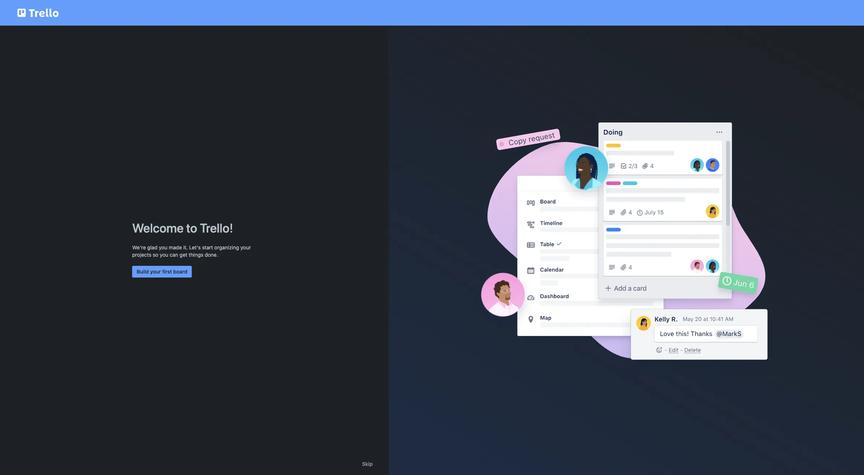 Task type: describe. For each thing, give the bounding box(es) containing it.
welcome
[[132, 221, 184, 235]]

welcome to trello!
[[132, 221, 233, 235]]

0 vertical spatial you
[[159, 244, 168, 251]]

projects
[[132, 252, 152, 258]]

board
[[173, 269, 188, 275]]

glad
[[147, 244, 158, 251]]

trello!
[[200, 221, 233, 235]]

build your first board
[[137, 269, 188, 275]]

build your first board button
[[132, 266, 192, 278]]

your inside build your first board button
[[150, 269, 161, 275]]

get
[[180, 252, 187, 258]]

welcome to trello! image
[[472, 114, 782, 388]]

skip button
[[362, 461, 373, 468]]

made
[[169, 244, 182, 251]]

to
[[186, 221, 197, 235]]

we're
[[132, 244, 146, 251]]



Task type: vqa. For each thing, say whether or not it's contained in the screenshot.
| at bottom
no



Task type: locate. For each thing, give the bounding box(es) containing it.
your left first
[[150, 269, 161, 275]]

0 vertical spatial your
[[241, 244, 251, 251]]

you right so
[[160, 252, 168, 258]]

1 vertical spatial you
[[160, 252, 168, 258]]

can
[[170, 252, 178, 258]]

skip
[[362, 462, 373, 468]]

your right organizing
[[241, 244, 251, 251]]

we're glad you made it. let's start organizing your projects so you can get things done.
[[132, 244, 251, 258]]

0 horizontal spatial your
[[150, 269, 161, 275]]

start
[[202, 244, 213, 251]]

organizing
[[215, 244, 239, 251]]

trello image
[[16, 4, 60, 21]]

your inside we're glad you made it. let's start organizing your projects so you can get things done.
[[241, 244, 251, 251]]

so
[[153, 252, 159, 258]]

done.
[[205, 252, 218, 258]]

your
[[241, 244, 251, 251], [150, 269, 161, 275]]

build
[[137, 269, 149, 275]]

it.
[[183, 244, 188, 251]]

you right "glad"
[[159, 244, 168, 251]]

1 horizontal spatial your
[[241, 244, 251, 251]]

things
[[189, 252, 203, 258]]

you
[[159, 244, 168, 251], [160, 252, 168, 258]]

first
[[162, 269, 172, 275]]

let's
[[189, 244, 201, 251]]

1 vertical spatial your
[[150, 269, 161, 275]]



